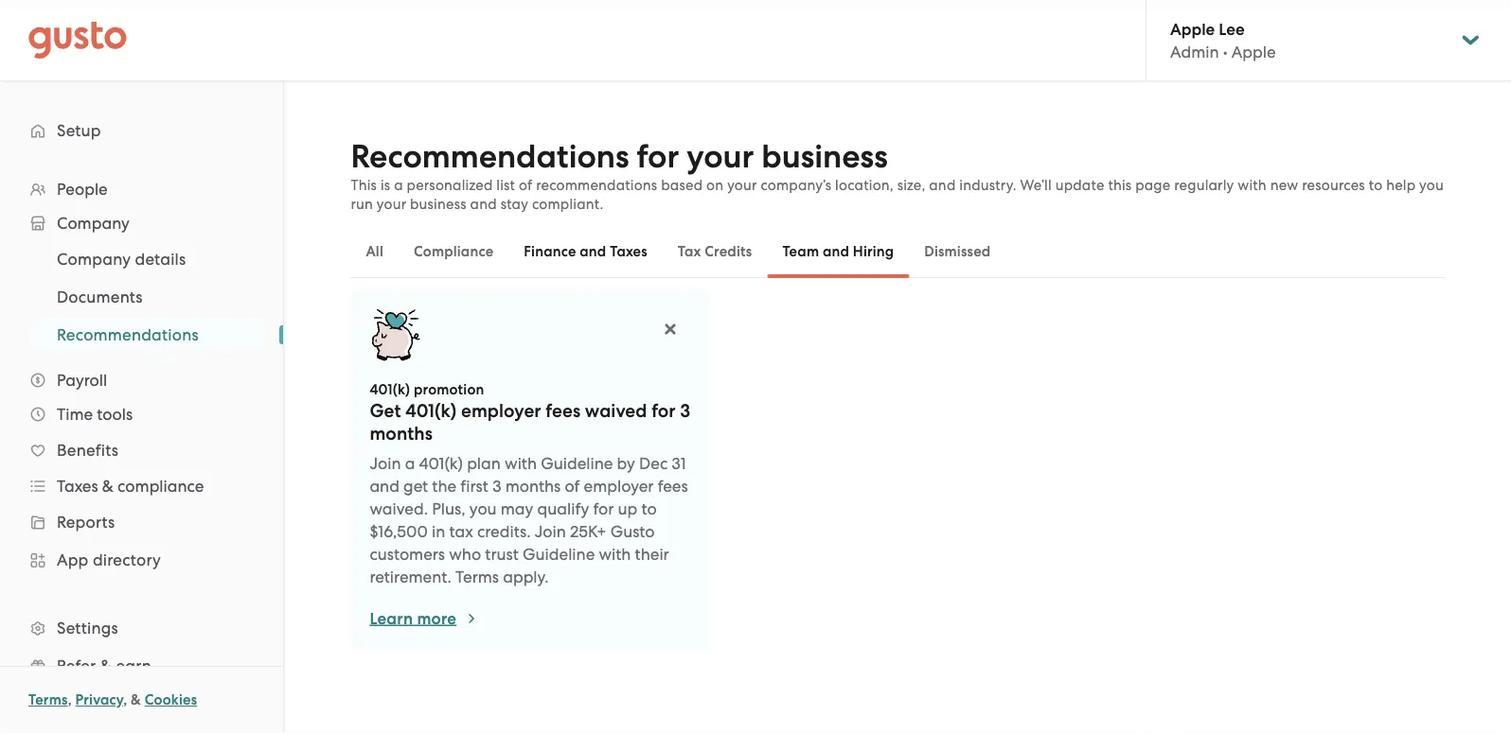 Task type: vqa. For each thing, say whether or not it's contained in the screenshot.
the leftmost the apple
yes



Task type: locate. For each thing, give the bounding box(es) containing it.
0 vertical spatial terms
[[456, 568, 499, 587]]

1 list from the top
[[0, 172, 283, 734]]

1 horizontal spatial terms
[[456, 568, 499, 587]]

1 horizontal spatial recommendations
[[351, 138, 629, 176]]

employer
[[461, 400, 541, 422], [584, 477, 654, 496]]

finance and taxes button
[[509, 229, 663, 275]]

apple up admin
[[1171, 19, 1215, 39]]

of up qualify
[[565, 477, 580, 496]]

join down qualify
[[535, 523, 566, 542]]

terms , privacy , & cookies
[[28, 692, 197, 709]]

people button
[[19, 172, 264, 206]]

company details
[[57, 250, 186, 269]]

with right plan
[[505, 455, 537, 474]]

0 horizontal spatial with
[[505, 455, 537, 474]]

gusto navigation element
[[0, 81, 283, 734]]

& down benefits
[[102, 477, 114, 496]]

of inside 'recommendations for your business this is a personalized list of recommendations based on your company's location, size, and industry. we'll update this page regularly with new resources to help you run your business and stay compliant.'
[[519, 177, 533, 194]]

company inside company dropdown button
[[57, 214, 129, 233]]

,
[[68, 692, 72, 709], [123, 692, 127, 709]]

a right is
[[394, 177, 403, 194]]

company details link
[[34, 242, 264, 277]]

1 vertical spatial taxes
[[57, 477, 98, 496]]

details
[[135, 250, 186, 269]]

fees left waived
[[546, 400, 581, 422]]

credits
[[705, 243, 752, 260]]

401(k) up "get"
[[370, 382, 410, 399]]

3 inside join a 401(k) plan with guideline by dec 31 and get the first 3 months of employer fees waived. plus, you may qualify for up to $16,500 in tax credits. join 25k+ gusto customers who trust guideline with their retirement. terms apply.
[[492, 477, 501, 496]]

1 horizontal spatial a
[[405, 455, 415, 474]]

terms down refer at the left of page
[[28, 692, 68, 709]]

fees inside join a 401(k) plan with guideline by dec 31 and get the first 3 months of employer fees waived. plus, you may qualify for up to $16,500 in tax credits. join 25k+ gusto customers who trust guideline with their retirement. terms apply.
[[658, 477, 688, 496]]

1 horizontal spatial you
[[1420, 177, 1444, 194]]

0 horizontal spatial you
[[470, 500, 497, 519]]

1 horizontal spatial to
[[1369, 177, 1383, 194]]

you
[[1420, 177, 1444, 194], [470, 500, 497, 519]]

employer up plan
[[461, 400, 541, 422]]

learn more
[[370, 609, 457, 629]]

you right help
[[1420, 177, 1444, 194]]

company inside company details link
[[57, 250, 131, 269]]

0 vertical spatial for
[[637, 138, 679, 176]]

update
[[1056, 177, 1105, 194]]

1 vertical spatial 401(k)
[[405, 400, 457, 422]]

recommendations inside list
[[57, 326, 199, 345]]

with inside 'recommendations for your business this is a personalized list of recommendations based on your company's location, size, and industry. we'll update this page regularly with new resources to help you run your business and stay compliant.'
[[1238, 177, 1267, 194]]

a
[[394, 177, 403, 194], [405, 455, 415, 474]]

0 horizontal spatial a
[[394, 177, 403, 194]]

recommendations up list
[[351, 138, 629, 176]]

1 vertical spatial fees
[[658, 477, 688, 496]]

your down is
[[377, 196, 406, 213]]

1 company from the top
[[57, 214, 129, 233]]

0 vertical spatial business
[[762, 138, 888, 176]]

on
[[707, 177, 724, 194]]

for inside 401(k) promotion get 401(k) employer fees waived for 3 months
[[652, 400, 676, 422]]

for inside join a 401(k) plan with guideline by dec 31 and get the first 3 months of employer fees waived. plus, you may qualify for up to $16,500 in tax credits. join 25k+ gusto customers who trust guideline with their retirement. terms apply.
[[593, 500, 614, 519]]

0 vertical spatial employer
[[461, 400, 541, 422]]

company button
[[19, 206, 264, 241]]

1 horizontal spatial taxes
[[610, 243, 648, 260]]

1 vertical spatial apple
[[1232, 42, 1276, 61]]

0 vertical spatial fees
[[546, 400, 581, 422]]

0 horizontal spatial months
[[370, 423, 433, 445]]

learn
[[370, 609, 413, 629]]

1 vertical spatial employer
[[584, 477, 654, 496]]

business down personalized
[[410, 196, 467, 213]]

recommendations inside 'recommendations for your business this is a personalized list of recommendations based on your company's location, size, and industry. we'll update this page regularly with new resources to help you run your business and stay compliant.'
[[351, 138, 629, 176]]

2 vertical spatial with
[[599, 546, 631, 564]]

1 horizontal spatial apple
[[1232, 42, 1276, 61]]

recommendation categories for your business tab list
[[351, 225, 1445, 278]]

may
[[501, 500, 534, 519]]

company up "documents" at the left top
[[57, 250, 131, 269]]

recommendations down documents link
[[57, 326, 199, 345]]

1 vertical spatial to
[[642, 500, 657, 519]]

list
[[0, 172, 283, 734], [0, 241, 283, 354]]

3 right first on the left bottom
[[492, 477, 501, 496]]

lee
[[1219, 19, 1245, 39]]

2 list from the top
[[0, 241, 283, 354]]

apple right •
[[1232, 42, 1276, 61]]

fees down 31 on the bottom left
[[658, 477, 688, 496]]

a up "get"
[[405, 455, 415, 474]]

1 vertical spatial recommendations
[[57, 326, 199, 345]]

is
[[381, 177, 390, 194]]

earn
[[116, 657, 151, 676]]

0 vertical spatial you
[[1420, 177, 1444, 194]]

& left earn
[[100, 657, 112, 676]]

get
[[404, 477, 428, 496]]

3
[[680, 400, 691, 422], [492, 477, 501, 496]]

list containing company details
[[0, 241, 283, 354]]

waived
[[585, 400, 647, 422]]

1 horizontal spatial fees
[[658, 477, 688, 496]]

2 vertical spatial 401(k)
[[419, 455, 463, 474]]

0 vertical spatial apple
[[1171, 19, 1215, 39]]

settings link
[[19, 612, 264, 646]]

401(k)
[[370, 382, 410, 399], [405, 400, 457, 422], [419, 455, 463, 474]]

taxes left tax
[[610, 243, 648, 260]]

to right up
[[642, 500, 657, 519]]

0 vertical spatial to
[[1369, 177, 1383, 194]]

, down earn
[[123, 692, 127, 709]]

1 vertical spatial business
[[410, 196, 467, 213]]

terms inside join a 401(k) plan with guideline by dec 31 and get the first 3 months of employer fees waived. plus, you may qualify for up to $16,500 in tax credits. join 25k+ gusto customers who trust guideline with their retirement. terms apply.
[[456, 568, 499, 587]]

1 vertical spatial for
[[652, 400, 676, 422]]

cookies button
[[145, 689, 197, 712]]

0 vertical spatial taxes
[[610, 243, 648, 260]]

based
[[661, 177, 703, 194]]

finance
[[524, 243, 576, 260]]

0 horizontal spatial of
[[519, 177, 533, 194]]

home image
[[28, 21, 127, 59]]

time tools button
[[19, 398, 264, 432]]

1 vertical spatial with
[[505, 455, 537, 474]]

months down "get"
[[370, 423, 433, 445]]

dismissed button
[[909, 229, 1006, 275]]

for right waived
[[652, 400, 676, 422]]

join a 401(k) plan with guideline by dec 31 and get the first 3 months of employer fees waived. plus, you may qualify for up to $16,500 in tax credits. join 25k+ gusto customers who trust guideline with their retirement. terms apply.
[[370, 455, 688, 587]]

promotion
[[414, 382, 484, 399]]

you inside 'recommendations for your business this is a personalized list of recommendations based on your company's location, size, and industry. we'll update this page regularly with new resources to help you run your business and stay compliant.'
[[1420, 177, 1444, 194]]

recommendations for recommendations for your business this is a personalized list of recommendations based on your company's location, size, and industry. we'll update this page regularly with new resources to help you run your business and stay compliant.
[[351, 138, 629, 176]]

0 horizontal spatial terms
[[28, 692, 68, 709]]

1 vertical spatial a
[[405, 455, 415, 474]]

taxes up reports
[[57, 477, 98, 496]]

0 horizontal spatial fees
[[546, 400, 581, 422]]

0 vertical spatial recommendations
[[351, 138, 629, 176]]

1 , from the left
[[68, 692, 72, 709]]

2 vertical spatial your
[[377, 196, 406, 213]]

to
[[1369, 177, 1383, 194], [642, 500, 657, 519]]

0 horizontal spatial to
[[642, 500, 657, 519]]

and up waived.
[[370, 477, 400, 496]]

for left up
[[593, 500, 614, 519]]

months inside join a 401(k) plan with guideline by dec 31 and get the first 3 months of employer fees waived. plus, you may qualify for up to $16,500 in tax credits. join 25k+ gusto customers who trust guideline with their retirement. terms apply.
[[505, 477, 561, 496]]

your up on
[[687, 138, 754, 176]]

your right on
[[727, 177, 757, 194]]

and
[[929, 177, 956, 194], [470, 196, 497, 213], [580, 243, 607, 260], [823, 243, 850, 260], [370, 477, 400, 496]]

taxes
[[610, 243, 648, 260], [57, 477, 98, 496]]

regularly
[[1175, 177, 1234, 194]]

0 vertical spatial your
[[687, 138, 754, 176]]

list
[[497, 177, 515, 194]]

&
[[102, 477, 114, 496], [100, 657, 112, 676], [131, 692, 141, 709]]

months up may
[[505, 477, 561, 496]]

0 vertical spatial guideline
[[541, 455, 613, 474]]

finance and taxes
[[524, 243, 648, 260]]

and inside join a 401(k) plan with guideline by dec 31 and get the first 3 months of employer fees waived. plus, you may qualify for up to $16,500 in tax credits. join 25k+ gusto customers who trust guideline with their retirement. terms apply.
[[370, 477, 400, 496]]

with down gusto
[[599, 546, 631, 564]]

0 horizontal spatial ,
[[68, 692, 72, 709]]

guideline up qualify
[[541, 455, 613, 474]]

1 vertical spatial you
[[470, 500, 497, 519]]

business up company's
[[762, 138, 888, 176]]

for up based
[[637, 138, 679, 176]]

0 vertical spatial join
[[370, 455, 401, 474]]

directory
[[93, 551, 161, 570]]

of inside join a 401(k) plan with guideline by dec 31 and get the first 3 months of employer fees waived. plus, you may qualify for up to $16,500 in tax credits. join 25k+ gusto customers who trust guideline with their retirement. terms apply.
[[565, 477, 580, 496]]

1 vertical spatial months
[[505, 477, 561, 496]]

guideline down '25k+'
[[523, 546, 595, 564]]

1 horizontal spatial months
[[505, 477, 561, 496]]

reports
[[57, 513, 115, 532]]

0 vertical spatial of
[[519, 177, 533, 194]]

app directory
[[57, 551, 161, 570]]

qualify
[[537, 500, 589, 519]]

terms down who
[[456, 568, 499, 587]]

terms
[[456, 568, 499, 587], [28, 692, 68, 709]]

1 horizontal spatial join
[[535, 523, 566, 542]]

payroll button
[[19, 364, 264, 398]]

& inside dropdown button
[[102, 477, 114, 496]]

taxes & compliance button
[[19, 470, 264, 504]]

1 horizontal spatial 3
[[680, 400, 691, 422]]

0 vertical spatial &
[[102, 477, 114, 496]]

401(k) down promotion
[[405, 400, 457, 422]]

for
[[637, 138, 679, 176], [652, 400, 676, 422], [593, 500, 614, 519]]

employer inside 401(k) promotion get 401(k) employer fees waived for 3 months
[[461, 400, 541, 422]]

to inside 'recommendations for your business this is a personalized list of recommendations based on your company's location, size, and industry. we'll update this page regularly with new resources to help you run your business and stay compliant.'
[[1369, 177, 1383, 194]]

1 vertical spatial 3
[[492, 477, 501, 496]]

401(k) up "the"
[[419, 455, 463, 474]]

1 vertical spatial terms
[[28, 692, 68, 709]]

0 vertical spatial 401(k)
[[370, 382, 410, 399]]

reports link
[[19, 506, 264, 540]]

1 vertical spatial &
[[100, 657, 112, 676]]

0 vertical spatial a
[[394, 177, 403, 194]]

credits.
[[477, 523, 531, 542]]

3 up 31 on the bottom left
[[680, 400, 691, 422]]

1 horizontal spatial ,
[[123, 692, 127, 709]]

0 vertical spatial 3
[[680, 400, 691, 422]]

run
[[351, 196, 373, 213]]

recommendations for recommendations
[[57, 326, 199, 345]]

0 horizontal spatial recommendations
[[57, 326, 199, 345]]

and inside button
[[580, 243, 607, 260]]

of right list
[[519, 177, 533, 194]]

0 horizontal spatial employer
[[461, 400, 541, 422]]

months inside 401(k) promotion get 401(k) employer fees waived for 3 months
[[370, 423, 433, 445]]

to left help
[[1369, 177, 1383, 194]]

with left new
[[1238, 177, 1267, 194]]

company down people
[[57, 214, 129, 233]]

privacy link
[[75, 692, 123, 709]]

settings
[[57, 619, 118, 638]]

and right finance
[[580, 243, 607, 260]]

time
[[57, 405, 93, 424]]

0 vertical spatial company
[[57, 214, 129, 233]]

1 vertical spatial company
[[57, 250, 131, 269]]

•
[[1223, 42, 1228, 61]]

tax credits
[[678, 243, 752, 260]]

business
[[762, 138, 888, 176], [410, 196, 467, 213]]

you down first on the left bottom
[[470, 500, 497, 519]]

0 horizontal spatial taxes
[[57, 477, 98, 496]]

2 company from the top
[[57, 250, 131, 269]]

0 horizontal spatial business
[[410, 196, 467, 213]]

apple
[[1171, 19, 1215, 39], [1232, 42, 1276, 61]]

with
[[1238, 177, 1267, 194], [505, 455, 537, 474], [599, 546, 631, 564]]

0 vertical spatial months
[[370, 423, 433, 445]]

refer & earn
[[57, 657, 151, 676]]

employer down by
[[584, 477, 654, 496]]

, left privacy link
[[68, 692, 72, 709]]

join up waived.
[[370, 455, 401, 474]]

your
[[687, 138, 754, 176], [727, 177, 757, 194], [377, 196, 406, 213]]

and right team
[[823, 243, 850, 260]]

1 horizontal spatial of
[[565, 477, 580, 496]]

2 vertical spatial for
[[593, 500, 614, 519]]

1 horizontal spatial employer
[[584, 477, 654, 496]]

2 horizontal spatial with
[[1238, 177, 1267, 194]]

recommendations link
[[34, 318, 264, 352]]

0 vertical spatial with
[[1238, 177, 1267, 194]]

401(k) inside join a 401(k) plan with guideline by dec 31 and get the first 3 months of employer fees waived. plus, you may qualify for up to $16,500 in tax credits. join 25k+ gusto customers who trust guideline with their retirement. terms apply.
[[419, 455, 463, 474]]

and down list
[[470, 196, 497, 213]]

0 horizontal spatial 3
[[492, 477, 501, 496]]

& down earn
[[131, 692, 141, 709]]

1 vertical spatial of
[[565, 477, 580, 496]]

compliance
[[414, 243, 494, 260]]

retirement.
[[370, 568, 452, 587]]



Task type: describe. For each thing, give the bounding box(es) containing it.
documents link
[[34, 280, 264, 314]]

tax credits button
[[663, 229, 767, 275]]

all
[[366, 243, 384, 260]]

compliance
[[118, 477, 204, 496]]

stay
[[501, 196, 528, 213]]

2 , from the left
[[123, 692, 127, 709]]

resources
[[1302, 177, 1365, 194]]

help
[[1387, 177, 1416, 194]]

401(k) promotion get 401(k) employer fees waived for 3 months
[[370, 382, 691, 445]]

1 horizontal spatial business
[[762, 138, 888, 176]]

and inside "button"
[[823, 243, 850, 260]]

to inside join a 401(k) plan with guideline by dec 31 and get the first 3 months of employer fees waived. plus, you may qualify for up to $16,500 in tax credits. join 25k+ gusto customers who trust guideline with their retirement. terms apply.
[[642, 500, 657, 519]]

for inside 'recommendations for your business this is a personalized list of recommendations based on your company's location, size, and industry. we'll update this page regularly with new resources to help you run your business and stay compliant.'
[[637, 138, 679, 176]]

$16,500
[[370, 523, 428, 542]]

personalized
[[407, 177, 493, 194]]

team and hiring
[[783, 243, 894, 260]]

tax
[[449, 523, 473, 542]]

and right size,
[[929, 177, 956, 194]]

in
[[432, 523, 445, 542]]

2 vertical spatial &
[[131, 692, 141, 709]]

size,
[[897, 177, 926, 194]]

a inside join a 401(k) plan with guideline by dec 31 and get the first 3 months of employer fees waived. plus, you may qualify for up to $16,500 in tax credits. join 25k+ gusto customers who trust guideline with their retirement. terms apply.
[[405, 455, 415, 474]]

0 horizontal spatial join
[[370, 455, 401, 474]]

employer inside join a 401(k) plan with guideline by dec 31 and get the first 3 months of employer fees waived. plus, you may qualify for up to $16,500 in tax credits. join 25k+ gusto customers who trust guideline with their retirement. terms apply.
[[584, 477, 654, 496]]

first
[[461, 477, 488, 496]]

industry.
[[960, 177, 1017, 194]]

a inside 'recommendations for your business this is a personalized list of recommendations based on your company's location, size, and industry. we'll update this page regularly with new resources to help you run your business and stay compliant.'
[[394, 177, 403, 194]]

0 horizontal spatial apple
[[1171, 19, 1215, 39]]

plus,
[[432, 500, 466, 519]]

setup link
[[19, 114, 264, 148]]

you inside join a 401(k) plan with guideline by dec 31 and get the first 3 months of employer fees waived. plus, you may qualify for up to $16,500 in tax credits. join 25k+ gusto customers who trust guideline with their retirement. terms apply.
[[470, 500, 497, 519]]

location,
[[835, 177, 894, 194]]

payroll
[[57, 371, 107, 390]]

25k+
[[570, 523, 607, 542]]

31
[[672, 455, 686, 474]]

refer & earn link
[[19, 650, 264, 684]]

app directory link
[[19, 544, 264, 578]]

taxes inside dropdown button
[[57, 477, 98, 496]]

team and hiring button
[[767, 229, 909, 275]]

this
[[1108, 177, 1132, 194]]

new
[[1271, 177, 1299, 194]]

1 vertical spatial guideline
[[523, 546, 595, 564]]

this
[[351, 177, 377, 194]]

refer
[[57, 657, 96, 676]]

people
[[57, 180, 108, 199]]

admin
[[1171, 42, 1219, 61]]

compliant.
[[532, 196, 604, 213]]

time tools
[[57, 405, 133, 424]]

the
[[432, 477, 457, 496]]

list containing people
[[0, 172, 283, 734]]

tax
[[678, 243, 701, 260]]

terms link
[[28, 692, 68, 709]]

cookies
[[145, 692, 197, 709]]

3 inside 401(k) promotion get 401(k) employer fees waived for 3 months
[[680, 400, 691, 422]]

up
[[618, 500, 638, 519]]

learn more link
[[370, 608, 479, 631]]

benefits
[[57, 441, 118, 460]]

documents
[[57, 288, 143, 307]]

customers
[[370, 546, 445, 564]]

by
[[617, 455, 635, 474]]

recommendations for your business this is a personalized list of recommendations based on your company's location, size, and industry. we'll update this page regularly with new resources to help you run your business and stay compliant.
[[351, 138, 1444, 213]]

company for company details
[[57, 250, 131, 269]]

app
[[57, 551, 89, 570]]

plan
[[467, 455, 501, 474]]

dismissed
[[925, 243, 991, 260]]

recommendations
[[536, 177, 658, 194]]

company for company
[[57, 214, 129, 233]]

page
[[1136, 177, 1171, 194]]

& for compliance
[[102, 477, 114, 496]]

hiring
[[853, 243, 894, 260]]

fees inside 401(k) promotion get 401(k) employer fees waived for 3 months
[[546, 400, 581, 422]]

benefits link
[[19, 434, 264, 468]]

apply.
[[503, 568, 549, 587]]

dec
[[639, 455, 668, 474]]

1 vertical spatial join
[[535, 523, 566, 542]]

who
[[449, 546, 481, 564]]

privacy
[[75, 692, 123, 709]]

all button
[[351, 229, 399, 275]]

compliance button
[[399, 229, 509, 275]]

company's
[[761, 177, 832, 194]]

taxes inside button
[[610, 243, 648, 260]]

1 horizontal spatial with
[[599, 546, 631, 564]]

apple lee admin • apple
[[1171, 19, 1276, 61]]

more
[[417, 609, 457, 629]]

get
[[370, 400, 401, 422]]

& for earn
[[100, 657, 112, 676]]

trust
[[485, 546, 519, 564]]

waived.
[[370, 500, 428, 519]]

1 vertical spatial your
[[727, 177, 757, 194]]

we'll
[[1020, 177, 1052, 194]]



